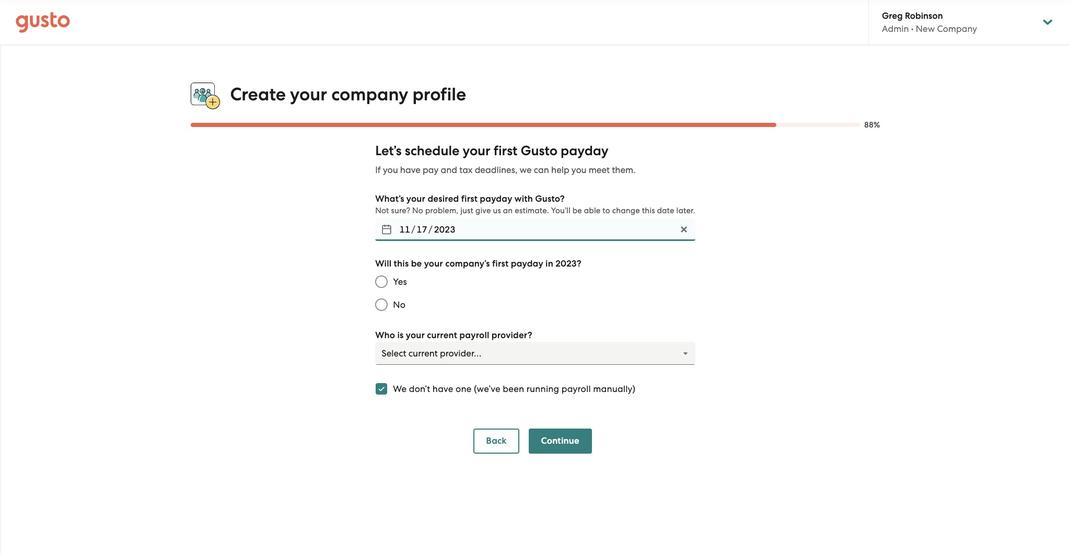 Task type: locate. For each thing, give the bounding box(es) containing it.
in
[[546, 258, 553, 269]]

have
[[400, 165, 421, 175], [433, 384, 453, 394]]

you
[[383, 165, 398, 175], [572, 165, 587, 175]]

2 / from the left
[[429, 224, 433, 235]]

an
[[503, 206, 513, 215]]

let's
[[375, 143, 402, 159]]

deadlines,
[[475, 165, 518, 175]]

/
[[411, 224, 416, 235], [429, 224, 433, 235]]

no down yes
[[393, 300, 406, 310]]

be
[[573, 206, 582, 215], [411, 258, 422, 269]]

payday
[[561, 143, 609, 159], [480, 193, 513, 204], [511, 258, 544, 269]]

1 you from the left
[[383, 165, 398, 175]]

give
[[476, 206, 491, 215]]

with
[[515, 193, 533, 204]]

schedule
[[405, 143, 460, 159]]

your right 'is'
[[406, 330, 425, 341]]

1 horizontal spatial this
[[642, 206, 655, 215]]

we don't have one (we've been running payroll manually)
[[393, 384, 636, 394]]

your
[[290, 84, 327, 105], [463, 143, 491, 159], [407, 193, 426, 204], [424, 258, 443, 269], [406, 330, 425, 341]]

payday up us
[[480, 193, 513, 204]]

your right create
[[290, 84, 327, 105]]

be right 'will'
[[411, 258, 422, 269]]

0 vertical spatial no
[[412, 206, 423, 215]]

you'll
[[551, 206, 571, 215]]

1 vertical spatial be
[[411, 258, 422, 269]]

back link
[[474, 429, 519, 454]]

first for gusto
[[494, 143, 518, 159]]

can
[[534, 165, 549, 175]]

this left date
[[642, 206, 655, 215]]

payday inside what's your desired first payday with gusto? not sure? no problem, just give us an estimate. you'll be able to change this date later.
[[480, 193, 513, 204]]

No radio
[[370, 293, 393, 316]]

1 horizontal spatial you
[[572, 165, 587, 175]]

1 vertical spatial payday
[[480, 193, 513, 204]]

who
[[375, 330, 395, 341]]

first up the if you have pay and tax deadlines, we can help you meet them.
[[494, 143, 518, 159]]

/ down problem,
[[429, 224, 433, 235]]

1 horizontal spatial be
[[573, 206, 582, 215]]

1 vertical spatial first
[[461, 193, 478, 204]]

1 horizontal spatial payroll
[[562, 384, 591, 394]]

no right sure?
[[412, 206, 423, 215]]

We don't have one (we've been running payroll manually) checkbox
[[370, 377, 393, 400]]

and
[[441, 165, 457, 175]]

this right 'will'
[[394, 258, 409, 269]]

meet
[[589, 165, 610, 175]]

you right 'if' on the top left of the page
[[383, 165, 398, 175]]

first up just
[[461, 193, 478, 204]]

(we've
[[474, 384, 501, 394]]

your up sure?
[[407, 193, 426, 204]]

0 vertical spatial have
[[400, 165, 421, 175]]

no
[[412, 206, 423, 215], [393, 300, 406, 310]]

back
[[486, 435, 507, 446]]

your inside what's your desired first payday with gusto? not sure? no problem, just give us an estimate. you'll be able to change this date later.
[[407, 193, 426, 204]]

Day (dd) field
[[416, 221, 429, 238]]

will this be your company's first payday in 2023?
[[375, 258, 582, 269]]

0 horizontal spatial this
[[394, 258, 409, 269]]

payday left in at top right
[[511, 258, 544, 269]]

gusto
[[521, 143, 558, 159]]

payroll
[[460, 330, 490, 341], [562, 384, 591, 394]]

first
[[494, 143, 518, 159], [461, 193, 478, 204], [492, 258, 509, 269]]

change
[[612, 206, 640, 215]]

1 vertical spatial have
[[433, 384, 453, 394]]

new
[[916, 24, 935, 34]]

2 vertical spatial payday
[[511, 258, 544, 269]]

this inside what's your desired first payday with gusto? not sure? no problem, just give us an estimate. you'll be able to change this date later.
[[642, 206, 655, 215]]

first right company's
[[492, 258, 509, 269]]

0 horizontal spatial you
[[383, 165, 398, 175]]

just
[[461, 206, 474, 215]]

0 vertical spatial first
[[494, 143, 518, 159]]

1 horizontal spatial /
[[429, 224, 433, 235]]

1 horizontal spatial no
[[412, 206, 423, 215]]

0 vertical spatial be
[[573, 206, 582, 215]]

provider?
[[492, 330, 532, 341]]

•
[[911, 24, 914, 34]]

you right help
[[572, 165, 587, 175]]

have for don't
[[433, 384, 453, 394]]

1 horizontal spatial have
[[433, 384, 453, 394]]

first for payday
[[461, 193, 478, 204]]

have left pay
[[400, 165, 421, 175]]

current
[[427, 330, 457, 341]]

0 horizontal spatial no
[[393, 300, 406, 310]]

0 vertical spatial this
[[642, 206, 655, 215]]

payroll right running
[[562, 384, 591, 394]]

gusto?
[[535, 193, 565, 204]]

be left 'able'
[[573, 206, 582, 215]]

home image
[[16, 12, 70, 33]]

not
[[375, 206, 389, 215]]

1 vertical spatial payroll
[[562, 384, 591, 394]]

able
[[584, 206, 601, 215]]

greg
[[882, 10, 903, 21]]

/ left year (yyyy) 'field' on the left top of the page
[[411, 224, 416, 235]]

first inside what's your desired first payday with gusto? not sure? no problem, just give us an estimate. you'll be able to change this date later.
[[461, 193, 478, 204]]

your up tax
[[463, 143, 491, 159]]

have left one
[[433, 384, 453, 394]]

to
[[603, 206, 610, 215]]

0 horizontal spatial payroll
[[460, 330, 490, 341]]

this
[[642, 206, 655, 215], [394, 258, 409, 269]]

your left company's
[[424, 258, 443, 269]]

0 horizontal spatial have
[[400, 165, 421, 175]]

greg robinson admin • new company
[[882, 10, 977, 34]]

0 horizontal spatial /
[[411, 224, 416, 235]]

payroll right "current"
[[460, 330, 490, 341]]

payday up meet
[[561, 143, 609, 159]]

tax
[[460, 165, 473, 175]]



Task type: describe. For each thing, give the bounding box(es) containing it.
0 vertical spatial payday
[[561, 143, 609, 159]]

don't
[[409, 384, 430, 394]]

what's your desired first payday with gusto? not sure? no problem, just give us an estimate. you'll be able to change this date later.
[[375, 193, 696, 215]]

if you have pay and tax deadlines, we can help you meet them.
[[375, 165, 636, 175]]

admin
[[882, 24, 909, 34]]

one
[[456, 384, 472, 394]]

robinson
[[905, 10, 943, 21]]

0 vertical spatial payroll
[[460, 330, 490, 341]]

sure?
[[391, 206, 410, 215]]

have for you
[[400, 165, 421, 175]]

help
[[551, 165, 570, 175]]

is
[[397, 330, 404, 341]]

date
[[657, 206, 675, 215]]

us
[[493, 206, 501, 215]]

running
[[527, 384, 559, 394]]

pay
[[423, 165, 439, 175]]

company
[[331, 84, 408, 105]]

create your company profile
[[230, 84, 466, 105]]

manually)
[[593, 384, 636, 394]]

if
[[375, 165, 381, 175]]

profile
[[413, 84, 466, 105]]

desired
[[428, 193, 459, 204]]

we
[[520, 165, 532, 175]]

continue button
[[529, 429, 592, 454]]

estimate.
[[515, 206, 549, 215]]

1 vertical spatial this
[[394, 258, 409, 269]]

Yes radio
[[370, 270, 393, 293]]

be inside what's your desired first payday with gusto? not sure? no problem, just give us an estimate. you'll be able to change this date later.
[[573, 206, 582, 215]]

who is your current payroll provider?
[[375, 330, 532, 341]]

no inside what's your desired first payday with gusto? not sure? no problem, just give us an estimate. you'll be able to change this date later.
[[412, 206, 423, 215]]

let's schedule your first gusto payday
[[375, 143, 609, 159]]

will
[[375, 258, 392, 269]]

what's
[[375, 193, 404, 204]]

0 horizontal spatial be
[[411, 258, 422, 269]]

later.
[[677, 206, 696, 215]]

1 / from the left
[[411, 224, 416, 235]]

Year (yyyy) field
[[433, 221, 457, 238]]

create
[[230, 84, 286, 105]]

2023?
[[556, 258, 582, 269]]

Month (mm) field
[[398, 221, 411, 238]]

them.
[[612, 165, 636, 175]]

yes
[[393, 277, 407, 287]]

we
[[393, 384, 407, 394]]

problem,
[[425, 206, 459, 215]]

company's
[[445, 258, 490, 269]]

1 vertical spatial no
[[393, 300, 406, 310]]

continue
[[541, 435, 580, 446]]

88%
[[864, 120, 880, 130]]

2 vertical spatial first
[[492, 258, 509, 269]]

company
[[937, 24, 977, 34]]

been
[[503, 384, 524, 394]]

2 you from the left
[[572, 165, 587, 175]]



Task type: vqa. For each thing, say whether or not it's contained in the screenshot.
Who
yes



